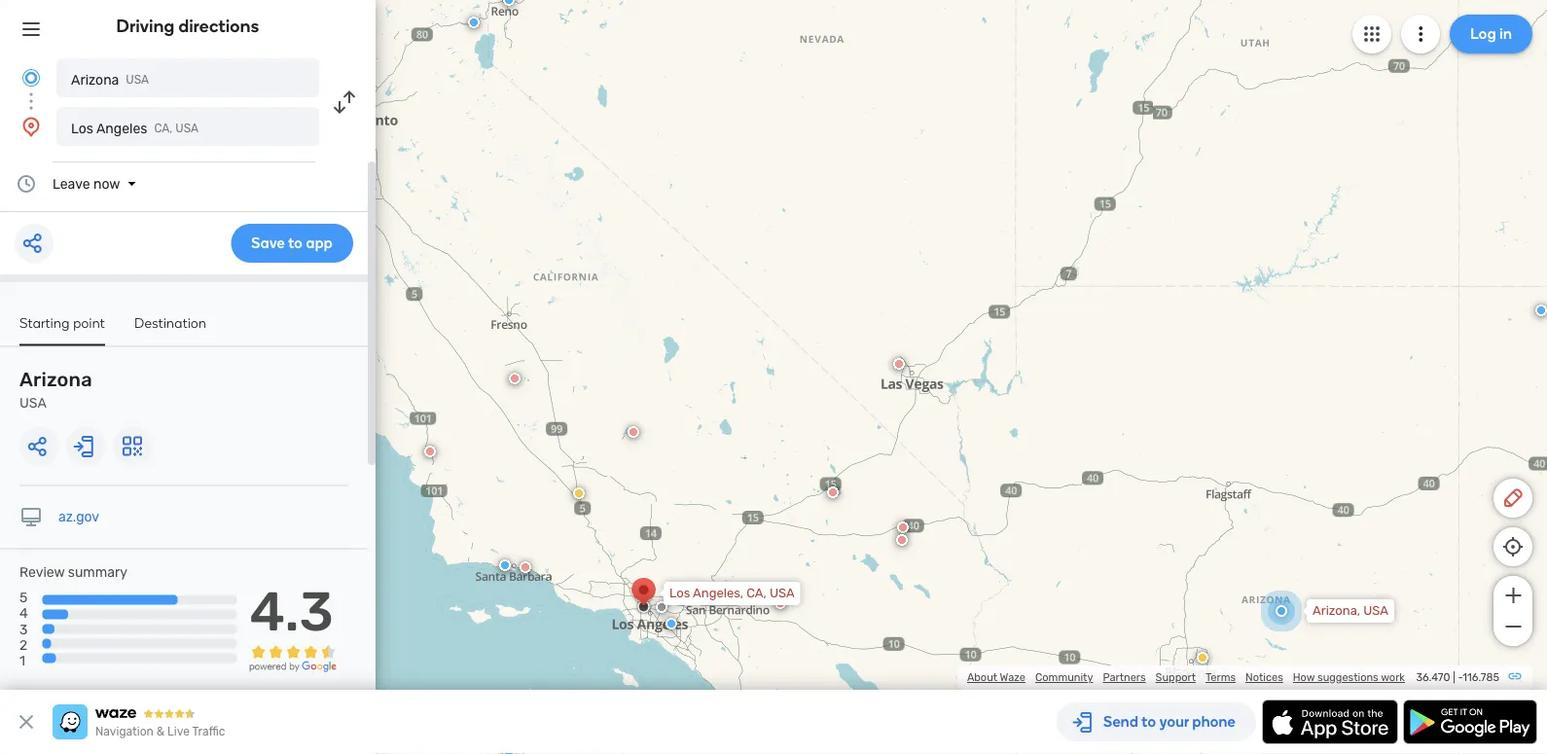 Task type: locate. For each thing, give the bounding box(es) containing it.
1 horizontal spatial ca,
[[747, 586, 767, 601]]

x image
[[15, 711, 38, 734]]

road closed image
[[894, 358, 905, 370], [628, 426, 640, 438], [827, 487, 839, 498], [898, 522, 909, 533], [897, 534, 908, 546], [775, 598, 787, 609]]

current location image
[[19, 66, 43, 90]]

1 vertical spatial police image
[[499, 560, 511, 571]]

how
[[1294, 671, 1316, 684]]

1 horizontal spatial los
[[670, 586, 690, 601]]

usa inside "los angeles ca, usa"
[[176, 122, 199, 135]]

traffic
[[192, 725, 225, 739]]

directions
[[179, 16, 259, 37]]

0 vertical spatial arizona
[[71, 72, 119, 88]]

arizona up angeles
[[71, 72, 119, 88]]

hazard image
[[573, 488, 585, 499]]

link image
[[1508, 669, 1524, 684]]

arizona
[[71, 72, 119, 88], [19, 368, 92, 391]]

1 vertical spatial arizona
[[19, 368, 92, 391]]

driving directions
[[116, 16, 259, 37]]

terms link
[[1206, 671, 1236, 684]]

0 vertical spatial police image
[[503, 0, 515, 6]]

2 vertical spatial police image
[[666, 618, 678, 630]]

community link
[[1036, 671, 1094, 684]]

ca, right angeles,
[[747, 586, 767, 601]]

los for angeles
[[71, 120, 93, 136]]

1 vertical spatial police image
[[1536, 305, 1548, 316]]

0 vertical spatial los
[[71, 120, 93, 136]]

review
[[19, 565, 65, 581]]

computer image
[[19, 506, 43, 529]]

arizona, usa
[[1313, 604, 1389, 619]]

0 vertical spatial ca,
[[154, 122, 173, 135]]

arizona usa
[[71, 72, 149, 88], [19, 368, 92, 411]]

arizona usa up angeles
[[71, 72, 149, 88]]

destination button
[[134, 314, 207, 344]]

police image
[[503, 0, 515, 6], [499, 560, 511, 571]]

leave now
[[53, 176, 120, 192]]

starting point button
[[19, 314, 105, 346]]

0 horizontal spatial los
[[71, 120, 93, 136]]

hazard image
[[1197, 652, 1209, 664]]

1 vertical spatial arizona usa
[[19, 368, 92, 411]]

arizona down starting point button
[[19, 368, 92, 391]]

arizona usa down starting point button
[[19, 368, 92, 411]]

4
[[19, 606, 28, 622]]

police image
[[468, 17, 480, 28], [1536, 305, 1548, 316], [666, 618, 678, 630]]

usa right angeles
[[176, 122, 199, 135]]

36.470 | -116.785
[[1417, 671, 1500, 684]]

los left angeles
[[71, 120, 93, 136]]

waze
[[1000, 671, 1026, 684]]

116.785
[[1464, 671, 1500, 684]]

road closed image
[[509, 373, 521, 385], [424, 446, 436, 458], [520, 562, 532, 573]]

0 vertical spatial police image
[[468, 17, 480, 28]]

2 vertical spatial road closed image
[[520, 562, 532, 573]]

ca, inside "los angeles ca, usa"
[[154, 122, 173, 135]]

1 vertical spatial los
[[670, 586, 690, 601]]

ca,
[[154, 122, 173, 135], [747, 586, 767, 601]]

starting
[[19, 314, 70, 331]]

1
[[19, 653, 25, 669]]

leave
[[53, 176, 90, 192]]

2
[[19, 637, 27, 653]]

los left angeles,
[[670, 586, 690, 601]]

-
[[1459, 671, 1464, 684]]

0 horizontal spatial ca,
[[154, 122, 173, 135]]

pencil image
[[1502, 487, 1526, 510]]

notices link
[[1246, 671, 1284, 684]]

terms
[[1206, 671, 1236, 684]]

1 vertical spatial ca,
[[747, 586, 767, 601]]

support link
[[1156, 671, 1196, 684]]

3
[[19, 621, 28, 637]]

los for angeles,
[[670, 586, 690, 601]]

usa
[[126, 73, 149, 87], [176, 122, 199, 135], [19, 395, 47, 411], [770, 586, 795, 601], [1364, 604, 1389, 619]]

zoom out image
[[1502, 615, 1526, 639]]

0 vertical spatial arizona usa
[[71, 72, 149, 88]]

point
[[73, 314, 105, 331]]

los angeles, ca, usa
[[670, 586, 795, 601]]

review summary
[[19, 565, 128, 581]]

ca, right angeles
[[154, 122, 173, 135]]

1 horizontal spatial police image
[[666, 618, 678, 630]]

arizona,
[[1313, 604, 1361, 619]]

los
[[71, 120, 93, 136], [670, 586, 690, 601]]



Task type: vqa. For each thing, say whether or not it's contained in the screenshot.
road closed image
yes



Task type: describe. For each thing, give the bounding box(es) containing it.
about
[[968, 671, 998, 684]]

0 vertical spatial road closed image
[[509, 373, 521, 385]]

notices
[[1246, 671, 1284, 684]]

4.3
[[250, 579, 334, 644]]

about waze community partners support terms notices how suggestions work
[[968, 671, 1406, 684]]

0 horizontal spatial police image
[[468, 17, 480, 28]]

now
[[93, 176, 120, 192]]

clock image
[[15, 172, 38, 196]]

location image
[[19, 115, 43, 138]]

destination
[[134, 314, 207, 331]]

zoom in image
[[1502, 584, 1526, 607]]

live
[[168, 725, 190, 739]]

ca, for angeles,
[[747, 586, 767, 601]]

usa down starting point button
[[19, 395, 47, 411]]

&
[[157, 725, 165, 739]]

az.gov
[[58, 509, 99, 525]]

5 4 3 2 1
[[19, 590, 28, 669]]

partners link
[[1103, 671, 1146, 684]]

support
[[1156, 671, 1196, 684]]

36.470
[[1417, 671, 1451, 684]]

community
[[1036, 671, 1094, 684]]

suggestions
[[1318, 671, 1379, 684]]

summary
[[68, 565, 128, 581]]

about waze link
[[968, 671, 1026, 684]]

az.gov link
[[58, 509, 99, 525]]

driving
[[116, 16, 175, 37]]

los angeles ca, usa
[[71, 120, 199, 136]]

angeles,
[[693, 586, 744, 601]]

navigation
[[95, 725, 154, 739]]

ca, for angeles
[[154, 122, 173, 135]]

work
[[1382, 671, 1406, 684]]

starting point
[[19, 314, 105, 331]]

|
[[1454, 671, 1456, 684]]

usa right angeles,
[[770, 586, 795, 601]]

navigation & live traffic
[[95, 725, 225, 739]]

angeles
[[96, 120, 147, 136]]

partners
[[1103, 671, 1146, 684]]

usa up "los angeles ca, usa"
[[126, 73, 149, 87]]

5
[[19, 590, 28, 606]]

how suggestions work link
[[1294, 671, 1406, 684]]

1 vertical spatial road closed image
[[424, 446, 436, 458]]

usa right arizona, on the right of the page
[[1364, 604, 1389, 619]]

accident image
[[656, 602, 668, 613]]

2 horizontal spatial police image
[[1536, 305, 1548, 316]]



